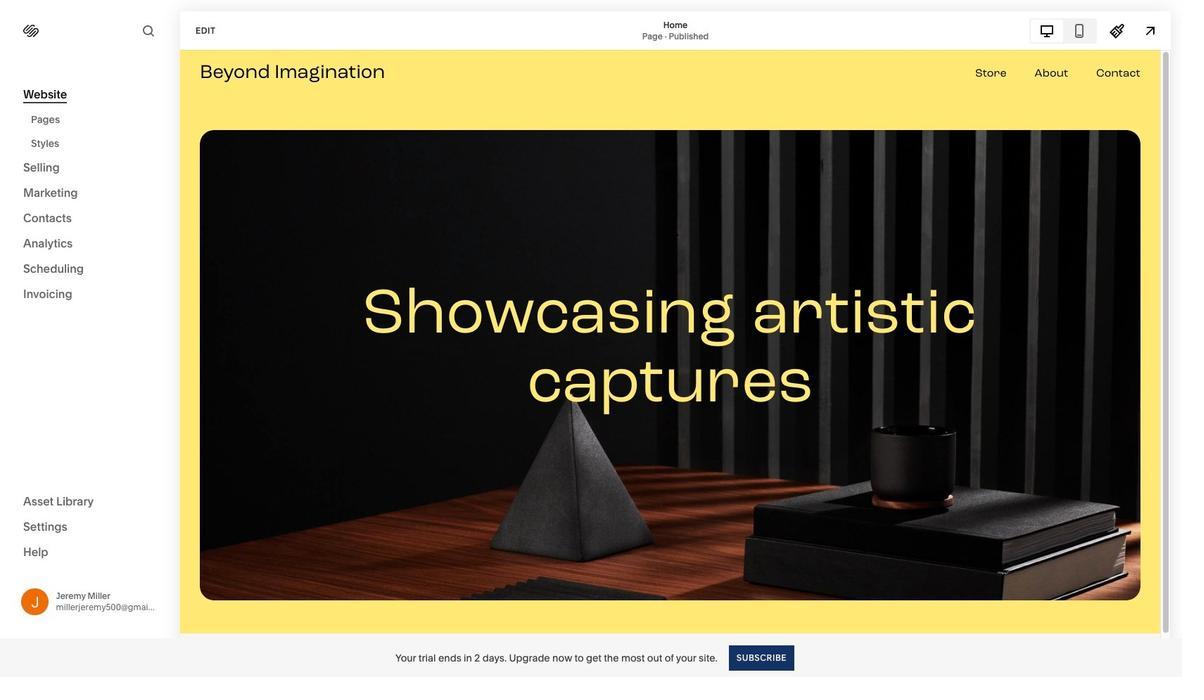 Task type: locate. For each thing, give the bounding box(es) containing it.
logo squarespace image
[[23, 23, 39, 39]]

mobile image
[[1072, 23, 1088, 38]]

search image
[[141, 23, 156, 39]]

site preview image
[[1143, 23, 1159, 38]]

desktop image
[[1040, 23, 1055, 38]]

tab list
[[1031, 19, 1096, 42]]



Task type: vqa. For each thing, say whether or not it's contained in the screenshot.
tab list
yes



Task type: describe. For each thing, give the bounding box(es) containing it.
style image
[[1110, 23, 1126, 38]]



